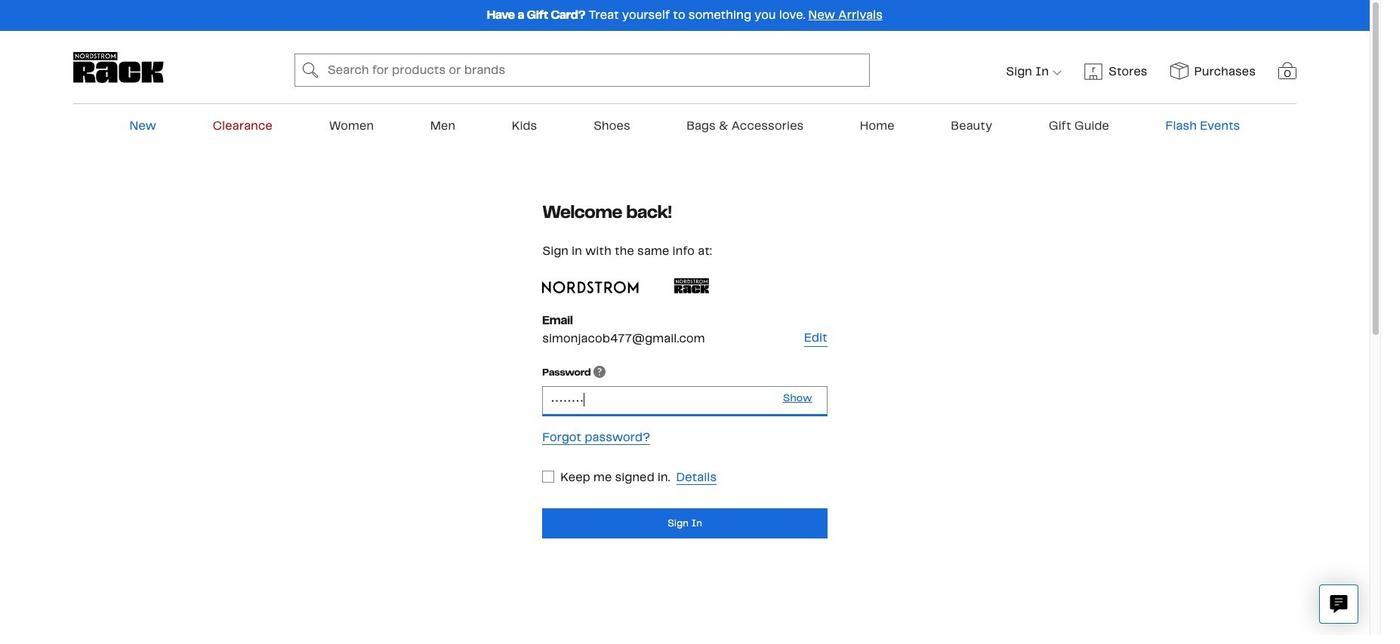 Task type: describe. For each thing, give the bounding box(es) containing it.
live chat image
[[1330, 596, 1348, 614]]

Search search field
[[294, 54, 870, 87]]



Task type: vqa. For each thing, say whether or not it's contained in the screenshot.
"Live chat" icon
yes



Task type: locate. For each thing, give the bounding box(es) containing it.
large search image
[[303, 61, 318, 79]]

Search for products or brands search field
[[322, 54, 869, 86]]

nordstrom rack logo element
[[73, 52, 164, 83]]

None password field
[[542, 387, 828, 417]]



